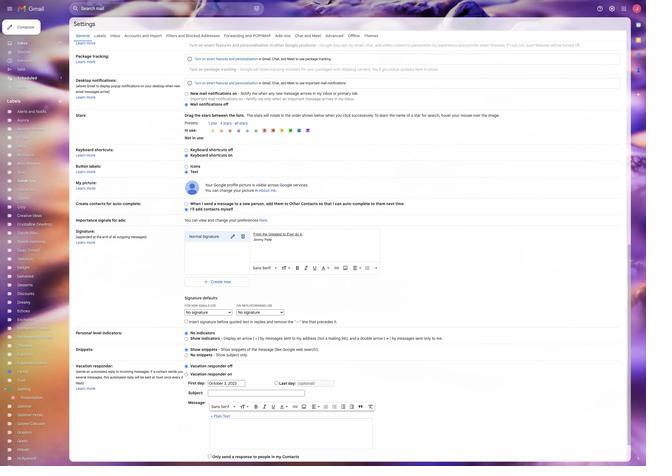 Task type: describe. For each thing, give the bounding box(es) containing it.
hollywood!
[[17, 456, 36, 461]]

snoozed link
[[17, 58, 32, 63]]

1 vertical spatial only
[[424, 336, 431, 341]]

1 vertical spatial inbox
[[345, 96, 354, 101]]

1 star link
[[209, 121, 220, 126]]

underline ‪(⌘u)‬ image for italic ‪(⌘i)‬ image
[[271, 404, 276, 410]]

in down 'or'
[[335, 96, 338, 101]]

incoming
[[120, 370, 133, 374]]

filters
[[166, 33, 177, 38]]

Show snippets radio
[[185, 348, 188, 352]]

vacation responder on
[[191, 372, 232, 377]]

the inside from the greatest to ever do it: jimmy pete
[[263, 232, 268, 236]]

your right hover
[[452, 113, 460, 118]]

0 horizontal spatial tracking
[[221, 67, 236, 72]]

(not
[[318, 336, 325, 341]]

Text radio
[[185, 170, 188, 174]]

my left address
[[297, 336, 302, 341]]

meet for desktop notifications:
[[287, 81, 295, 85]]

to left address
[[292, 336, 296, 341]]

when right below
[[326, 113, 335, 118]]

package tracking: learn more
[[76, 54, 109, 64]]

snippets up only.
[[232, 347, 246, 352]]

1 vertical spatial reply
[[127, 375, 134, 379]]

0 horizontal spatial bliss
[[17, 161, 25, 166]]

the left "-
[[288, 319, 294, 324]]

google left share
[[240, 67, 253, 72]]

2 horizontal spatial mail
[[321, 81, 327, 85]]

chat, for desktop notifications:
[[272, 81, 280, 85]]

shown
[[302, 113, 314, 118]]

remove formatting ‪(⌘\)‬ image
[[368, 404, 374, 409]]

turn on smart features and personalization in gmail, chat, and meet to use important mail notifications
[[195, 81, 346, 85]]

97
[[58, 41, 62, 45]]

bold ‪(⌘b)‬ image for italic ‪(⌘i)‬ image
[[254, 404, 259, 409]]

personal level indicators:
[[76, 331, 122, 335]]

sans serif for italic ‪(⌘i)‬ image
[[212, 404, 230, 409]]

serif for "sans serif" option for italic ‪(⌘i)‬ icon
[[263, 265, 271, 270]]

0 horizontal spatial package
[[204, 67, 220, 72]]

1 horizontal spatial be
[[558, 43, 562, 48]]

0 vertical spatial signature
[[203, 234, 219, 239]]

sans for italic ‪(⌘i)‬ icon
[[253, 265, 262, 270]]

When I send a message to a new person, add them to Other Contacts so that I can auto-complete to them next time radio
[[185, 202, 188, 206]]

such
[[527, 43, 535, 48]]

0 vertical spatial inbox link
[[110, 33, 120, 38]]

be inside vacation responder: (sends an automated reply to incoming messages. if a contact sends you several messages, this automated reply will be sent at most once every 4 days) learn more
[[140, 375, 144, 379]]

show right show snippets 'radio' on the bottom left
[[191, 347, 201, 352]]

2 horizontal spatial i
[[510, 43, 511, 48]]

list),
[[342, 336, 349, 341]]

create for create new
[[211, 279, 223, 284]]

2
[[60, 179, 62, 183]]

show right show indicators option
[[191, 336, 201, 341]]

the right over
[[482, 113, 488, 118]]

reply/forward
[[242, 304, 266, 308]]

my down primary
[[339, 96, 344, 101]]

can inside the your google profile picture is visible across google services. you can change your picture in about me .
[[213, 188, 219, 193]]

2 vertical spatial can
[[192, 218, 198, 223]]

you inside the your google profile picture is visible across google services. you can change your picture in about me .
[[205, 188, 212, 193]]

video
[[383, 43, 392, 48]]

alerts and notifs link
[[17, 109, 46, 114]]

message up shown
[[306, 96, 321, 101]]

turn for turn on smart features and personalization in gmail, chat, and meet to use package tracking
[[195, 57, 201, 61]]

turn on package tracking - google will share tracking numbers for your packages with shipping carriers. you'll get status updates here in gmail.
[[189, 67, 439, 72]]

use for package tracking:
[[300, 57, 305, 61]]

underline ‪(⌘u)‬ image for italic ‪(⌘i)‬ icon
[[312, 265, 318, 271]]

in right people
[[272, 454, 275, 459]]

0 vertical spatial here
[[416, 67, 423, 72]]

for up signals
[[106, 201, 112, 206]]

1 vertical spatial here
[[260, 218, 267, 223]]

2 horizontal spatial sent
[[416, 336, 423, 341]]

vacation for vacation responder: (sends an automated reply to incoming messages. if a contact sends you several messages, this automated reply will be sent at most once every 4 days) learn more
[[76, 364, 92, 368]]

1 vertical spatial formatting options toolbar
[[210, 403, 375, 410]]

0 vertical spatial 4
[[220, 121, 223, 126]]

you can view and change your preferences here .
[[185, 218, 268, 223]]

notifications up the between
[[216, 96, 238, 101]]

messages,
[[87, 375, 103, 379]]

drag the stars between the lists. the stars will rotate in the order shown below when you click successively. to learn the name of a star for search, hover your mouse over the image.
[[185, 113, 500, 118]]

1 vertical spatial .
[[267, 218, 268, 223]]

0 horizontal spatial contacts
[[283, 454, 299, 459]]

ads:
[[118, 218, 126, 223]]

to left people
[[253, 454, 257, 459]]

2 ( from the left
[[384, 336, 386, 341]]

green
[[17, 439, 28, 444]]

quoted
[[230, 319, 242, 324]]

1 vertical spatial can
[[335, 201, 342, 206]]

2 horizontal spatial of
[[407, 113, 411, 118]]

»
[[387, 336, 389, 341]]

1 vertical spatial ethereal
[[17, 343, 32, 348]]

new inside desktop notifications: (allows gmail to display popup notifications on your desktop when new email messages arrive) learn more
[[174, 84, 180, 88]]

will left rotate
[[264, 113, 269, 118]]

italic ‪(⌘i)‬ image
[[262, 404, 268, 409]]

euphoria bubbles link
[[17, 361, 48, 365]]

the left order
[[285, 113, 291, 118]]

message up "myself"
[[217, 201, 234, 206]]

dewdrop
[[37, 222, 52, 227]]

my left email,
[[349, 43, 354, 48]]

0 vertical spatial picture
[[239, 183, 251, 187]]

stars right "the"
[[254, 113, 263, 118]]

1 by from the left
[[260, 336, 265, 341]]

a left response
[[232, 454, 234, 459]]

euphoria bubbles
[[17, 361, 48, 365]]

no for no snippets - show subject only.
[[191, 352, 196, 357]]

0 horizontal spatial contacts
[[89, 201, 106, 206]]

for right numbers
[[302, 67, 306, 72]]

me for only
[[258, 96, 263, 101]]

2 horizontal spatial messages
[[398, 336, 415, 341]]

my left 'or'
[[317, 91, 322, 96]]

indicators:
[[103, 331, 122, 335]]

whispers
[[37, 335, 53, 339]]

Vacation responder on radio
[[185, 372, 188, 377]]

the right learn
[[390, 113, 395, 118]]

to left other
[[285, 201, 289, 206]]

keyboard shortcuts on
[[191, 153, 233, 158]]

1 horizontal spatial contacts
[[204, 207, 220, 212]]

1 vertical spatial an
[[237, 336, 241, 341]]

1 more from the top
[[87, 41, 96, 46]]

your down "myself"
[[229, 218, 237, 223]]

celeb tea link
[[17, 179, 35, 183]]

0 vertical spatial ethereal
[[30, 127, 44, 131]]

1 horizontal spatial tracking
[[271, 67, 285, 72]]

1 for 1 star 4 stars all stars
[[209, 121, 210, 126]]

enchanted tranquil
[[17, 326, 50, 331]]

to up numbers
[[296, 57, 299, 61]]

0 vertical spatial use
[[341, 43, 348, 48]]

0 vertical spatial meet
[[312, 33, 321, 38]]

0 vertical spatial formatting options toolbar
[[251, 265, 380, 271]]

google right across
[[280, 183, 292, 187]]

No snippets radio
[[185, 353, 188, 357]]

more inside desktop notifications: (allows gmail to display popup notifications on your desktop when new email messages arrive) learn more
[[87, 95, 96, 100]]

your google profile picture is visible across google services. you can change your picture in about me .
[[205, 183, 309, 193]]

0 vertical spatial send
[[204, 201, 213, 206]]

the right the drag
[[195, 113, 201, 118]]

at inside signature: (appended at the end of all outgoing messages) learn more
[[93, 235, 96, 239]]

responder for on
[[208, 372, 227, 377]]

to down numbers
[[296, 81, 299, 85]]

general link
[[76, 33, 90, 38]]

check-
[[17, 187, 30, 192]]

2 horizontal spatial tracking
[[319, 57, 331, 61]]

support image
[[597, 5, 604, 12]]

Keyboard shortcuts off radio
[[185, 148, 188, 152]]

change inside the your google profile picture is visible across google services. you can change your picture in about me .
[[220, 188, 233, 193]]

if inside vacation responder: (sends an automated reply to incoming messages. if a contact sends you several messages, this automated reply will be sent at most once every 4 days) learn more
[[151, 370, 153, 374]]

1 vertical spatial change
[[215, 218, 228, 223]]

1 vertical spatial add
[[196, 207, 203, 212]]

personalization for turn on smart features and personalization in gmail, chat, and meet to use package tracking
[[236, 57, 258, 61]]

themes
[[364, 33, 379, 38]]

1 vertical spatial important
[[288, 96, 305, 101]]

more button
[[0, 82, 65, 91]]

notifications down important
[[199, 102, 223, 107]]

over
[[474, 113, 481, 118]]

1 horizontal spatial star
[[415, 113, 421, 118]]

a left double
[[358, 336, 360, 341]]

1 horizontal spatial sent
[[284, 336, 291, 341]]

your left packages
[[307, 67, 315, 72]]

all inside signature: (appended at the end of all outgoing messages) learn more
[[113, 235, 116, 239]]

general
[[76, 33, 90, 38]]

forwarding and pop/imap link
[[224, 33, 271, 38]]

precedes
[[317, 319, 333, 324]]

1 horizontal spatial if
[[507, 43, 509, 48]]

address
[[303, 336, 317, 341]]

message left (like
[[258, 347, 274, 352]]

keyboard shortcuts off
[[191, 147, 233, 152]]

link ‪(⌘k)‬ image
[[334, 265, 340, 271]]

stars down lists.
[[239, 121, 248, 126]]

presentation link
[[21, 395, 43, 400]]

1 horizontal spatial messages
[[266, 336, 283, 341]]

4 inside vacation responder: (sends an automated reply to incoming messages. if a contact sends you several messages, this automated reply will be sent at most once every 4 days) learn more
[[181, 375, 183, 379]]

smart for turn on smart features and personalization in gmail, chat, and meet to use package tracking
[[207, 57, 215, 61]]

notify for notify me when any new message arrives in my inbox or primary tab
[[241, 91, 251, 96]]

1 vertical spatial automated
[[110, 375, 126, 379]]

to
[[375, 113, 379, 118]]

a inside vacation responder: (sends an automated reply to incoming messages. if a contact sends you several messages, this automated reply will be sent at most once every 4 days) learn more
[[154, 370, 155, 374]]

in right not
[[192, 135, 196, 140]]

the left lists.
[[229, 113, 235, 118]]

search!).
[[304, 347, 319, 352]]

off for vacation responder off
[[228, 364, 233, 368]]

add-ons link
[[275, 33, 291, 38]]

sans serif option for italic ‪(⌘i)‬ icon
[[252, 265, 274, 271]]

in inside the your google profile picture is visible across google services. you can change your picture in about me .
[[255, 188, 258, 193]]

notifications up mail notifications off
[[208, 91, 232, 96]]

google left may
[[320, 43, 332, 48]]

meet for package tracking:
[[287, 57, 295, 61]]

shipping
[[342, 67, 356, 72]]

desktop
[[76, 78, 91, 83]]

enchanted for enchanted tranquil
[[17, 326, 36, 331]]

0 vertical spatial important
[[306, 81, 320, 85]]

my picture: learn more
[[76, 180, 97, 191]]

and inside labels navigation
[[28, 109, 35, 114]]

celeb tea
[[17, 179, 35, 183]]

in left 'or'
[[313, 91, 316, 96]]

for left search,
[[422, 113, 427, 118]]

all stars link
[[235, 121, 251, 126]]

text
[[243, 319, 249, 324]]

1 learn more link from the top
[[76, 41, 96, 46]]

bulleted list ‪(⌘⇧8)‬ image
[[332, 404, 338, 409]]

off for mail notifications off
[[224, 102, 229, 107]]

with
[[334, 67, 341, 72]]

learn inside package tracking: learn more
[[76, 59, 86, 64]]

1 horizontal spatial that
[[324, 201, 332, 206]]

search mail image
[[71, 4, 81, 14]]

not in use:
[[185, 135, 204, 140]]

0 vertical spatial use:
[[189, 128, 197, 133]]

in left gmail.
[[424, 67, 427, 72]]

on inside desktop notifications: (allows gmail to display popup notifications on your desktop when new email messages arrive) learn more
[[141, 84, 144, 88]]

features for turn on smart features and personalization in gmail, chat, and meet to use important mail notifications
[[216, 81, 228, 85]]

in up share
[[259, 57, 262, 61]]

enchanted link
[[17, 317, 36, 322]]

get
[[382, 67, 388, 72]]

labels heading
[[7, 99, 57, 104]]

in left other at the left top of page
[[270, 43, 273, 48]]

use for desktop notifications:
[[300, 81, 305, 85]]

cozy link
[[17, 205, 26, 209]]

turn on smart features and personalization in other google products - google may use my email, chat, and video content to personalize my experience and provide smart features. if i opt out, such features will be turned off.
[[189, 43, 581, 48]]

dead
[[17, 248, 26, 253]]

5 learn more link from the top
[[76, 169, 96, 174]]

will left the turned in the top right of the page
[[551, 43, 557, 48]]

smart for turn on smart features and personalization in other google products - google may use my email, chat, and video content to personalize my experience and provide smart features. if i opt out, such features will be turned off.
[[204, 43, 215, 48]]

0 horizontal spatial automated
[[91, 370, 107, 374]]

other
[[290, 201, 300, 206]]

in right the text
[[250, 319, 253, 324]]

no snippets - show subject only.
[[191, 352, 248, 357]]

Keyboard shortcuts on radio
[[185, 154, 188, 158]]

content
[[393, 43, 406, 48]]

2 arrow from the left
[[373, 336, 383, 341]]

. inside the your google profile picture is visible across google services. you can change your picture in about me .
[[276, 188, 277, 193]]

messages inside desktop notifications: (allows gmail to display popup notifications on your desktop when new email messages arrive) learn more
[[85, 90, 99, 94]]

to inside vacation responder: (sends an automated reply to incoming messages. if a contact sends you several messages, this automated reply will be sent at most once every 4 days) learn more
[[116, 370, 119, 374]]

filters and blocked addresses
[[166, 33, 220, 38]]

grayson
[[17, 430, 32, 435]]

to down profile
[[235, 201, 239, 206]]

0 vertical spatial you
[[336, 113, 342, 118]]

your inside the your google profile picture is visible across google services. you can change your picture in about me .
[[234, 188, 241, 193]]

to right complete
[[371, 201, 375, 206]]

when left any
[[259, 91, 268, 96]]

i'll add contacts myself
[[191, 207, 233, 212]]

more inside button labels: learn more
[[87, 169, 96, 174]]

1 star 4 stars all stars
[[209, 121, 248, 126]]

shortcuts:
[[95, 147, 114, 152]]

status
[[389, 67, 400, 72]]

more inside my picture: learn more
[[87, 186, 96, 191]]

stars down the between
[[223, 121, 232, 126]]

only
[[213, 454, 221, 459]]

1 vertical spatial that
[[309, 319, 316, 324]]

0 vertical spatial an
[[283, 96, 287, 101]]

advanced search options image
[[251, 3, 262, 14]]

1 vertical spatial use:
[[197, 135, 204, 140]]

hnoah
[[17, 447, 29, 452]]

aurora for "aurora" link
[[17, 118, 29, 123]]

« plain text
[[211, 414, 230, 419]]

blue link
[[17, 170, 25, 175]]

signature:
[[76, 229, 95, 234]]

shortcuts for on
[[209, 153, 227, 158]]

features right such
[[536, 43, 550, 48]]

0 horizontal spatial inbox link
[[17, 41, 28, 46]]

a right (not
[[326, 336, 328, 341]]

aurora for aurora ethereal
[[17, 127, 29, 131]]

show up no snippets - show subject only.
[[221, 347, 231, 352]]

glimmer petals link
[[17, 413, 43, 418]]

of for signature: (appended at the end of all outgoing messages) learn more
[[109, 235, 112, 239]]

1 for 1
[[61, 76, 62, 80]]

mail notifications off
[[191, 102, 229, 107]]

desserts
[[17, 283, 33, 287]]

learn inside desktop notifications: (allows gmail to display popup notifications on your desktop when new email messages arrive) learn more
[[76, 95, 86, 100]]

link ‪(⌘k)‬ image
[[293, 404, 298, 409]]

check-ins
[[17, 187, 35, 192]]

my right people
[[276, 454, 282, 459]]

import
[[150, 33, 162, 38]]

turned
[[563, 43, 575, 48]]

google down ons
[[285, 43, 298, 48]]

starred
[[17, 50, 30, 54]]

1 horizontal spatial bliss
[[30, 231, 38, 235]]

1 vertical spatial signature
[[185, 296, 202, 300]]

settings image
[[609, 5, 616, 12]]

1 vertical spatial send
[[222, 454, 231, 459]]

presentation
[[21, 395, 43, 400]]

2 auto- from the left
[[343, 201, 353, 206]]

serif for italic ‪(⌘i)‬ image's "sans serif" option
[[221, 404, 230, 409]]

1 horizontal spatial all
[[235, 121, 239, 126]]

0 vertical spatial inbox
[[323, 91, 332, 96]]

in right rotate
[[281, 113, 284, 118]]



Task type: locate. For each thing, give the bounding box(es) containing it.
keyboard for keyboard shortcuts on
[[191, 153, 208, 158]]

dazzle for dazzle bliss
[[17, 231, 29, 235]]

2 glimmer from the top
[[17, 413, 32, 418]]

1 vertical spatial inbox
[[17, 41, 28, 46]]

will left share
[[254, 67, 259, 72]]

7 more from the top
[[87, 240, 96, 245]]

to inside desktop notifications: (allows gmail to display popup notifications on your desktop when new email messages arrive) learn more
[[96, 84, 99, 88]]

contacts up view on the left of page
[[204, 207, 220, 212]]

italic ‪(⌘i)‬ image
[[304, 265, 309, 271]]

1 vertical spatial arrives
[[322, 96, 334, 101]]

labels
[[94, 33, 106, 38], [7, 99, 20, 104]]

1 vertical spatial personalization
[[236, 57, 258, 61]]

will
[[551, 43, 557, 48], [254, 67, 259, 72], [264, 113, 269, 118], [135, 375, 140, 379]]

6 more from the top
[[87, 186, 96, 191]]

euphoria for euphoria bubbles
[[17, 361, 33, 365]]

notifications up 'or'
[[328, 81, 346, 85]]

to left incoming
[[116, 370, 119, 374]]

updates
[[401, 67, 415, 72]]

2 by from the left
[[392, 336, 397, 341]]

0 horizontal spatial star
[[211, 121, 218, 126]]

1 horizontal spatial an
[[237, 336, 241, 341]]

when i send a message to a new person, add them to other contacts so that i can auto-complete to them next time
[[191, 201, 404, 206]]

change
[[220, 188, 233, 193], [215, 218, 228, 223]]

quote ‪(⌘⇧9)‬ image
[[358, 404, 364, 409]]

a up i'll add contacts myself
[[214, 201, 216, 206]]

inbox
[[323, 91, 332, 96], [345, 96, 354, 101]]

0 vertical spatial responder
[[208, 364, 227, 368]]

learn more link down email
[[76, 95, 96, 100]]

sent
[[284, 336, 291, 341], [416, 336, 423, 341], [145, 375, 151, 379]]

None search field
[[69, 2, 264, 15]]

day: for last day:
[[288, 381, 296, 386]]

chat, up new mail notifications on - notify me when any new message arrives in my inbox or primary tab
[[272, 81, 280, 85]]

vacation
[[76, 364, 92, 368], [191, 364, 207, 368], [191, 372, 207, 377]]

1 vertical spatial me
[[258, 96, 263, 101]]

0 vertical spatial insert image image
[[343, 265, 348, 271]]

shortcuts for off
[[209, 147, 227, 152]]

sans
[[253, 265, 262, 270], [212, 404, 220, 409]]

the left end
[[97, 235, 102, 239]]

1 responder from the top
[[208, 364, 227, 368]]

sans serif option
[[252, 265, 274, 271], [210, 404, 232, 409]]

1 ) from the left
[[258, 336, 259, 341]]

tab list
[[632, 17, 647, 447]]

0 vertical spatial that
[[324, 201, 332, 206]]

1 them from the left
[[274, 201, 284, 206]]

1 vertical spatial contacts
[[283, 454, 299, 459]]

0 horizontal spatial if
[[151, 370, 153, 374]]

google right your
[[214, 183, 226, 187]]

will down the messages. on the bottom
[[135, 375, 140, 379]]

2 euphoria from the top
[[17, 361, 33, 365]]

0 horizontal spatial i
[[202, 201, 203, 206]]

3 learn more link from the top
[[76, 95, 96, 100]]

stars up 1 star link
[[202, 113, 211, 118]]

email
[[76, 90, 84, 94]]

can left view on the left of page
[[192, 218, 198, 223]]

Vacation responder off radio
[[185, 364, 188, 368]]

your inside desktop notifications: (allows gmail to display popup notifications on your desktop when new email messages arrive) learn more
[[145, 84, 152, 88]]

underline ‪(⌘u)‬ image
[[312, 265, 318, 271], [271, 404, 276, 410]]

i right so
[[333, 201, 334, 206]]

below
[[315, 113, 325, 118]]

contact
[[156, 370, 167, 374]]

1 ( from the left
[[253, 336, 255, 341]]

enchanted tranquil link
[[17, 326, 50, 331]]

keyboard up the icons
[[191, 153, 208, 158]]

0 vertical spatial arrives
[[300, 91, 312, 96]]

I'll add contacts myself radio
[[185, 207, 188, 212]]

2 ) from the left
[[390, 336, 391, 341]]

labels navigation
[[0, 17, 69, 466]]

response
[[235, 454, 252, 459]]

you inside vacation responder: (sends an automated reply to incoming messages. if a contact sends you several messages, this automated reply will be sent at most once every 4 days) learn more
[[178, 370, 183, 374]]

learn down general
[[76, 41, 86, 46]]

that right line
[[309, 319, 316, 324]]

person,
[[251, 201, 265, 206]]

in down visible
[[255, 188, 258, 193]]

first
[[188, 381, 197, 386]]

google
[[285, 43, 298, 48], [320, 43, 332, 48], [240, 67, 253, 72], [214, 183, 226, 187], [280, 183, 292, 187], [283, 347, 295, 352]]

day: right last
[[288, 381, 296, 386]]

automated
[[91, 370, 107, 374], [110, 375, 126, 379]]

create for create contacts for auto-complete:
[[76, 201, 88, 206]]

meet up 'products' at the left top
[[312, 33, 321, 38]]

2 chat, from the top
[[272, 81, 280, 85]]

advanced link
[[326, 33, 344, 38]]

gmail, for package tracking:
[[262, 57, 272, 61]]

1 horizontal spatial 1
[[209, 121, 210, 126]]

0 horizontal spatial messages
[[85, 90, 99, 94]]

8 learn more link from the top
[[76, 386, 96, 391]]

more inside package tracking: learn more
[[87, 59, 96, 64]]

0 horizontal spatial reply
[[108, 370, 115, 374]]

1 inside labels navigation
[[61, 76, 62, 80]]

features.
[[491, 43, 506, 48]]

1 euphoria from the top
[[17, 352, 33, 357]]

search,
[[428, 113, 441, 118]]

learn down days)
[[76, 386, 86, 391]]

1 use from the left
[[210, 304, 216, 308]]

First day: text field
[[208, 380, 245, 387]]

contacts up importance signals for ads:
[[89, 201, 106, 206]]

inbox left 'or'
[[323, 91, 332, 96]]

show snippets - show snippets of the message (like google web search!).
[[191, 347, 319, 352]]

insert image image
[[343, 265, 348, 271], [301, 404, 307, 409]]

0 vertical spatial sans
[[253, 265, 262, 270]]

features for turn on smart features and personalization in other google products - google may use my email, chat, and video content to personalize my experience and provide smart features. if i opt out, such features will be turned off.
[[216, 43, 232, 48]]

No indicators radio
[[185, 331, 188, 335]]

0 horizontal spatial sans
[[212, 404, 220, 409]]

bold ‪(⌘b)‬ image left italic ‪(⌘i)‬ icon
[[295, 265, 301, 271]]

chat,
[[366, 43, 374, 48]]

labels link
[[94, 33, 106, 38]]

2 vertical spatial mail
[[208, 96, 215, 101]]

bbq link
[[17, 144, 25, 149]]

when inside desktop notifications: (allows gmail to display popup notifications on your desktop when new email messages arrive) learn more
[[165, 84, 173, 88]]

inbox link right labels link
[[110, 33, 120, 38]]

google right (like
[[283, 347, 295, 352]]

messages
[[85, 90, 99, 94], [266, 336, 283, 341], [398, 336, 415, 341]]

personalization for turn on smart features and personalization in gmail, chat, and meet to use important mail notifications
[[236, 81, 258, 85]]

will inside vacation responder: (sends an automated reply to incoming messages. if a contact sends you several messages, this automated reply will be sent at most once every 4 days) learn more
[[135, 375, 140, 379]]

indicators
[[197, 331, 215, 335], [202, 336, 220, 341]]

8 more from the top
[[87, 386, 96, 391]]

1 vertical spatial shortcuts
[[209, 153, 227, 158]]

it.
[[334, 319, 338, 324]]

when down new mail notifications on - notify me when any new message arrives in my inbox or primary tab
[[272, 96, 282, 101]]

add-
[[275, 33, 284, 38]]

signature up new
[[185, 296, 202, 300]]

0 vertical spatial only
[[264, 96, 272, 101]]

enchanted whispers
[[17, 335, 53, 339]]

1 dazzle from the top
[[17, 231, 29, 235]]

0 horizontal spatial 4
[[181, 375, 183, 379]]

keyboard for keyboard shortcuts: learn more
[[76, 147, 94, 152]]

dazzle for dazzle harmony
[[17, 239, 29, 244]]

on
[[237, 304, 241, 308]]

Important mail notifications on radio
[[185, 97, 188, 101]]

mail for important mail notifications on - notify me only when an important message arrives in my inbox
[[208, 96, 215, 101]]

turn on smart features and personalization button for package tracking:
[[195, 57, 258, 61]]

0 vertical spatial contacts
[[301, 201, 318, 206]]

automated down responder:
[[91, 370, 107, 374]]

line
[[302, 319, 308, 324]]

glisten
[[17, 421, 29, 426]]

numbered list ‪(⌘⇧7)‬ image left bulleted list ‪(⌘⇧8)‬ icon
[[323, 404, 329, 409]]

responder down vacation responder off at the bottom
[[208, 372, 227, 377]]

chat
[[295, 33, 304, 38]]

4 learn more link from the top
[[76, 153, 96, 158]]

use right reply/forward
[[267, 304, 273, 308]]

1 horizontal spatial sans serif option
[[252, 265, 274, 271]]

1 chat, from the top
[[272, 57, 280, 61]]

1 vertical spatial at
[[152, 375, 155, 379]]

to left me.
[[432, 336, 436, 341]]

to left ever
[[283, 232, 286, 236]]

glimmer for glimmer petals
[[17, 413, 32, 418]]

1 horizontal spatial arrives
[[322, 96, 334, 101]]

more inside vacation responder: (sends an automated reply to incoming messages. if a contact sends you several messages, this automated reply will be sent at most once every 4 days) learn more
[[87, 386, 96, 391]]

ethereal link
[[17, 343, 32, 348]]

7 learn from the top
[[76, 240, 86, 245]]

2 dazzle from the top
[[17, 239, 29, 244]]

turn for turn on smart features and personalization in other google products - google may use my email, chat, and video content to personalize my experience and provide smart features. if i opt out, such features will be turned off.
[[189, 43, 198, 48]]

2 more from the top
[[87, 59, 96, 64]]

responder:
[[93, 364, 113, 368]]

0 vertical spatial underline ‪(⌘u)‬ image
[[312, 265, 318, 271]]

to right the "content"
[[407, 43, 411, 48]]

desktop notifications: (allows gmail to display popup notifications on your desktop when new email messages arrive) learn more
[[76, 78, 180, 100]]

me inside the your google profile picture is visible across google services. you can change your picture in about me .
[[271, 188, 276, 193]]

6 learn from the top
[[76, 186, 86, 191]]

auto-
[[113, 201, 123, 206], [343, 201, 353, 206]]

Icons radio
[[185, 165, 188, 169]]

more inside signature: (appended at the end of all outgoing messages) learn more
[[87, 240, 96, 245]]

sent inside vacation responder: (sends an automated reply to incoming messages. if a contact sends you several messages, this automated reply will be sent at most once every 4 days) learn more
[[145, 375, 151, 379]]

1 horizontal spatial inbox
[[110, 33, 120, 38]]

to inside from the greatest to ever do it: jimmy pete
[[283, 232, 286, 236]]

more formatting options image
[[374, 265, 379, 271]]

1 turn on smart features and personalization button from the top
[[195, 57, 258, 61]]

5 learn from the top
[[76, 169, 86, 174]]

create inside button
[[211, 279, 223, 284]]

labels for labels link
[[94, 33, 106, 38]]

0 vertical spatial add
[[266, 201, 273, 206]]

compose button
[[2, 20, 41, 35]]

important up order
[[288, 96, 305, 101]]

use down numbers
[[300, 81, 305, 85]]

3 enchanted from the top
[[17, 335, 36, 339]]

1 horizontal spatial send
[[222, 454, 231, 459]]

successively.
[[352, 113, 374, 118]]

2 vertical spatial personalization
[[236, 81, 258, 85]]

4
[[220, 121, 223, 126], [181, 375, 183, 379]]

.
[[276, 188, 277, 193], [267, 218, 268, 223]]

4 learn from the top
[[76, 153, 86, 158]]

euphoria down ethereal link
[[17, 352, 33, 357]]

0 vertical spatial turn on smart features and personalization button
[[195, 57, 258, 61]]

learn inside my picture: learn more
[[76, 186, 86, 191]]

delivered
[[17, 274, 34, 279]]

labels inside navigation
[[7, 99, 20, 104]]

snippets for show subject only.
[[197, 352, 213, 357]]

notifications:
[[92, 78, 117, 83]]

use down the defaults
[[210, 304, 216, 308]]

Show indicators radio
[[185, 337, 188, 341]]

Search mail text field
[[81, 6, 238, 11]]

dazzle up dead
[[17, 239, 29, 244]]

themes link
[[364, 33, 379, 38]]

all
[[235, 121, 239, 126], [113, 235, 116, 239]]

1 vertical spatial of
[[109, 235, 112, 239]]

notifications inside desktop notifications: (allows gmail to display popup notifications on your desktop when new email messages arrive) learn more
[[122, 84, 140, 88]]

0 horizontal spatial you
[[178, 370, 183, 374]]

1 horizontal spatial automated
[[110, 375, 126, 379]]

New mail notifications on radio
[[185, 92, 188, 96]]

0 horizontal spatial of
[[109, 235, 112, 239]]

None checkbox
[[185, 43, 188, 47], [185, 320, 188, 323], [185, 43, 188, 47], [185, 320, 188, 323]]

learn inside signature: (appended at the end of all outgoing messages) learn more
[[76, 240, 86, 245]]

2 gmail, from the top
[[262, 81, 272, 85]]

for left ads:
[[112, 218, 117, 223]]

learn inside keyboard shortcuts: learn more
[[76, 153, 86, 158]]

picture image
[[185, 180, 200, 195]]

mail up mail notifications off
[[208, 96, 215, 101]]

0 horizontal spatial sent
[[145, 375, 151, 379]]

1 no from the top
[[191, 331, 196, 335]]

importance signals for ads:
[[76, 218, 126, 223]]

messages right the »
[[398, 336, 415, 341]]

reply down incoming
[[127, 375, 134, 379]]

1 enchanted from the top
[[17, 317, 36, 322]]

show left subject
[[216, 352, 226, 357]]

meet down numbers
[[287, 81, 295, 85]]

1 vertical spatial if
[[151, 370, 153, 374]]

a left contact at the left bottom of the page
[[154, 370, 155, 374]]

tab
[[352, 91, 358, 96]]

Signature text field
[[254, 232, 378, 259]]

1 arrow from the left
[[242, 336, 252, 341]]

more up labels:
[[87, 153, 96, 158]]

1 horizontal spatial me
[[258, 96, 263, 101]]

star left search,
[[415, 113, 421, 118]]

3 learn from the top
[[76, 95, 86, 100]]

2 use from the left
[[267, 304, 273, 308]]

1 shortcuts from the top
[[209, 147, 227, 152]]

0 vertical spatial glimmer
[[17, 404, 32, 409]]

notify for notify me only when an important message arrives in my inbox
[[247, 96, 257, 101]]

learn down my
[[76, 186, 86, 191]]

3 more from the top
[[87, 95, 96, 100]]

settings
[[74, 20, 95, 28]]

0 vertical spatial package
[[306, 57, 318, 61]]

discounts link
[[17, 291, 34, 296]]

Last day: checkbox
[[275, 381, 278, 385]]

vacation for vacation responder on
[[191, 372, 207, 377]]

sent link
[[17, 67, 25, 72]]

1 vertical spatial notify
[[247, 96, 257, 101]]

features for turn on smart features and personalization in gmail, chat, and meet to use package tracking
[[216, 57, 228, 61]]

2 turn on smart features and personalization button from the top
[[195, 81, 258, 85]]

enchanted for "enchanted" link
[[17, 317, 36, 322]]

0 horizontal spatial all
[[113, 235, 116, 239]]

Last day: text field
[[297, 380, 335, 387]]

learn inside vacation responder: (sends an automated reply to incoming messages. if a contact sends you several messages, this automated reply will be sent at most once every 4 days) learn more
[[76, 386, 86, 391]]

turn for turn on smart features and personalization in gmail, chat, and meet to use important mail notifications
[[195, 81, 201, 85]]

2 vertical spatial me
[[271, 188, 276, 193]]

send right only
[[222, 454, 231, 459]]

me left any
[[252, 91, 258, 96]]

0 horizontal spatial can
[[192, 218, 198, 223]]

scheduled link
[[17, 76, 37, 80]]

learn more link down picture:
[[76, 186, 96, 191]]

off for keyboard shortcuts off
[[228, 147, 233, 152]]

defaults
[[203, 296, 218, 300]]

1 horizontal spatial day:
[[288, 381, 296, 386]]

1 horizontal spatial sans
[[253, 265, 262, 270]]

formatting options toolbar down last day:
[[210, 403, 375, 410]]

family link
[[17, 369, 28, 374]]

1 gmail, from the top
[[262, 57, 272, 61]]

use right may
[[341, 43, 348, 48]]

all left outgoing
[[113, 235, 116, 239]]

0 vertical spatial change
[[220, 188, 233, 193]]

be down the messages. on the bottom
[[140, 375, 144, 379]]

tracking:
[[93, 54, 109, 59]]

me down new mail notifications on - notify me when any new message arrives in my inbox or primary tab
[[258, 96, 263, 101]]

enchanted for enchanted whispers
[[17, 335, 36, 339]]

1 horizontal spatial you
[[336, 113, 342, 118]]

1 vertical spatial bold ‪(⌘b)‬ image
[[254, 404, 259, 409]]

an inside vacation responder: (sends an automated reply to incoming messages. if a contact sends you several messages, this automated reply will be sent at most once every 4 days) learn more
[[87, 370, 90, 374]]

learn more link down general
[[76, 41, 96, 46]]

vacation for vacation responder off
[[191, 364, 207, 368]]

0 horizontal spatial only
[[264, 96, 272, 101]]

package
[[76, 54, 92, 59]]

sans for italic ‪(⌘i)‬ image
[[212, 404, 220, 409]]

1 horizontal spatial i
[[333, 201, 334, 206]]

sans serif option for italic ‪(⌘i)‬ image
[[210, 404, 232, 409]]

0 horizontal spatial 1
[[61, 76, 62, 80]]

sent down remove
[[284, 336, 291, 341]]

glimmer for glimmer "link"
[[17, 404, 32, 409]]

celeb
[[17, 179, 28, 183]]

off up keyboard shortcuts on
[[228, 147, 233, 152]]

indicators down signature
[[197, 331, 215, 335]]

labels for labels heading
[[7, 99, 20, 104]]

1 left desktop
[[61, 76, 62, 80]]

2 learn from the top
[[76, 59, 86, 64]]

2 shortcuts from the top
[[209, 153, 227, 158]]

5 more from the top
[[87, 169, 96, 174]]

euphoria for euphoria link
[[17, 352, 33, 357]]

bold ‪(⌘b)‬ image left italic ‪(⌘i)‬ image
[[254, 404, 259, 409]]

keyboard for keyboard shortcuts off
[[191, 147, 208, 152]]

0 horizontal spatial inbox
[[323, 91, 332, 96]]

None checkbox
[[185, 67, 188, 71]]

signature
[[200, 319, 216, 324]]

learn down package
[[76, 59, 86, 64]]

glisten cascade
[[17, 421, 45, 426]]

indicators for no
[[197, 331, 215, 335]]

a right 'name'
[[411, 113, 414, 118]]

Subject text field
[[208, 390, 305, 396]]

no for no indicators
[[191, 331, 196, 335]]

thread
[[27, 248, 39, 253]]

of
[[407, 113, 411, 118], [109, 235, 112, 239], [247, 347, 251, 352]]

in
[[270, 43, 273, 48], [259, 57, 262, 61], [424, 67, 427, 72], [259, 81, 262, 85], [313, 91, 316, 96], [335, 96, 338, 101], [281, 113, 284, 118], [192, 135, 196, 140], [255, 188, 258, 193], [250, 319, 253, 324], [272, 454, 275, 459]]

0 vertical spatial if
[[507, 43, 509, 48]]

keyboard right keyboard shortcuts off option
[[191, 147, 208, 152]]

hover
[[442, 113, 451, 118]]

mail for new mail notifications on - notify me when any new message arrives in my inbox or primary tab
[[200, 91, 207, 96]]

Only send a response to people in my Contacts checkbox
[[208, 455, 212, 458]]

next
[[387, 201, 395, 206]]

inbox link
[[110, 33, 120, 38], [17, 41, 28, 46]]

1 vertical spatial gmail,
[[262, 81, 272, 85]]

myself
[[221, 207, 233, 212]]

2 responder from the top
[[208, 372, 227, 377]]

more
[[17, 84, 26, 89]]

the inside signature: (appended at the end of all outgoing messages) learn more
[[97, 235, 102, 239]]

of for show snippets - show snippets of the message (like google web search!).
[[247, 347, 251, 352]]

2 enchanted from the top
[[17, 326, 36, 331]]

numbers
[[286, 67, 301, 72]]

0 horizontal spatial them
[[274, 201, 284, 206]]

learn inside button labels: learn more
[[76, 169, 86, 174]]

0 vertical spatial mail
[[321, 81, 327, 85]]

other
[[274, 43, 284, 48]]

7 learn more link from the top
[[76, 240, 96, 245]]

arrow
[[242, 336, 252, 341], [373, 336, 383, 341]]

vacation up (sends
[[76, 364, 92, 368]]

personalization for turn on smart features and personalization in other google products - google may use my email, chat, and video content to personalize my experience and provide smart features. if i opt out, such features will be turned off.
[[240, 43, 269, 48]]

inbox inside labels navigation
[[17, 41, 28, 46]]

turn on smart features and personalization button for desktop notifications:
[[195, 81, 258, 85]]

1 glimmer from the top
[[17, 404, 32, 409]]

arrive)
[[100, 90, 110, 94]]

1 vertical spatial sans serif option
[[210, 404, 232, 409]]

1 learn from the top
[[76, 41, 86, 46]]

smart for turn on smart features and personalization in gmail, chat, and meet to use important mail notifications
[[207, 81, 215, 85]]

sans serif for italic ‪(⌘i)‬ icon
[[253, 265, 271, 270]]

2 vertical spatial of
[[247, 347, 251, 352]]

echoes
[[17, 309, 30, 313]]

shortcuts
[[209, 147, 227, 152], [209, 153, 227, 158]]

0 horizontal spatial labels
[[7, 99, 20, 104]]

2 vertical spatial an
[[87, 370, 90, 374]]

1 vertical spatial dazzle
[[17, 239, 29, 244]]

bliss up blue link
[[17, 161, 25, 166]]

for new emails use
[[185, 304, 216, 308]]

(like
[[275, 347, 282, 352]]

new inside button
[[224, 279, 231, 284]]

if right the messages. on the bottom
[[151, 370, 153, 374]]

6 learn more link from the top
[[76, 186, 96, 191]]

gmail image
[[17, 3, 47, 14]]

0 horizontal spatial here
[[260, 218, 267, 223]]

here up from
[[260, 218, 267, 223]]

only.
[[240, 352, 248, 357]]

1 vertical spatial picture
[[242, 188, 254, 193]]

1 vertical spatial meet
[[287, 57, 295, 61]]

2 no from the top
[[191, 352, 196, 357]]

Mail notifications off radio
[[185, 103, 188, 107]]

bold ‪(⌘b)‬ image for italic ‪(⌘i)‬ icon
[[295, 265, 301, 271]]

at inside vacation responder: (sends an automated reply to incoming messages. if a contact sends you several messages, this automated reply will be sent at most once every 4 days) learn more
[[152, 375, 155, 379]]

display
[[100, 84, 110, 88]]

0 vertical spatial serif
[[263, 265, 271, 270]]

0 vertical spatial gmail,
[[262, 57, 272, 61]]

labels up alerts
[[7, 99, 20, 104]]

0 horizontal spatial an
[[87, 370, 90, 374]]

only left me.
[[424, 336, 431, 341]]

2 aurora from the top
[[17, 127, 29, 131]]

responder up vacation responder on
[[208, 364, 227, 368]]

gmail, for desktop notifications:
[[262, 81, 272, 85]]

arrow left "›"
[[242, 336, 252, 341]]

you left vacation responder on option
[[178, 370, 183, 374]]

change down "myself"
[[215, 218, 228, 223]]

0 horizontal spatial be
[[140, 375, 144, 379]]

0 vertical spatial .
[[276, 188, 277, 193]]

indent less ‪(⌘[)‬ image
[[341, 404, 346, 409]]

meet
[[312, 33, 321, 38], [287, 57, 295, 61], [287, 81, 295, 85]]

me for when
[[252, 91, 258, 96]]

more inside keyboard shortcuts: learn more
[[87, 153, 96, 158]]

accounts and import link
[[125, 33, 162, 38]]

chores
[[17, 196, 30, 201]]

star down the between
[[211, 121, 218, 126]]

indicators for show
[[202, 336, 220, 341]]

keyboard up button at the left
[[76, 147, 94, 152]]

1 auto- from the left
[[113, 201, 123, 206]]

0 vertical spatial indicators
[[197, 331, 215, 335]]

crystalline dewdrop link
[[17, 222, 52, 227]]

0 horizontal spatial you
[[185, 218, 191, 223]]

use: down in use:
[[197, 135, 204, 140]]

numbered list ‪(⌘⇧7)‬ image for bulleted list ‪(⌘⇧8)‬ icon
[[323, 404, 329, 409]]

in down share
[[259, 81, 262, 85]]

1 aurora from the top
[[17, 118, 29, 123]]

messages down gmail
[[85, 90, 99, 94]]

vacation inside vacation responder: (sends an automated reply to incoming messages. if a contact sends you several messages, this automated reply will be sent at most once every 4 days) learn more
[[76, 364, 92, 368]]

pop/imap
[[253, 33, 271, 38]]

1 horizontal spatial contacts
[[301, 201, 318, 206]]

2 learn more link from the top
[[76, 59, 96, 64]]

your
[[205, 183, 213, 187]]

formatting options toolbar
[[251, 265, 380, 271], [210, 403, 375, 410]]

keyboard shortcuts: learn more
[[76, 147, 114, 158]]

enchanted up ethereal link
[[17, 335, 36, 339]]

notifs
[[36, 109, 46, 114]]

personalization
[[240, 43, 269, 48], [236, 57, 258, 61], [236, 81, 258, 85]]

numbered list ‪(⌘⇧7)‬ image
[[365, 265, 370, 271], [323, 404, 329, 409]]

use: right "in"
[[189, 128, 197, 133]]

snippets for show snippets of the message (like google web search!).
[[202, 347, 218, 352]]

bold ‪(⌘b)‬ image
[[295, 265, 301, 271], [254, 404, 259, 409]]

4 more from the top
[[87, 153, 96, 158]]

on reply/forward use
[[237, 304, 273, 308]]

0 vertical spatial can
[[213, 188, 219, 193]]

1 vertical spatial off
[[228, 147, 233, 152]]

family
[[17, 369, 28, 374]]

normal
[[189, 234, 202, 239]]

day: for first day:
[[198, 381, 206, 386]]

signature
[[203, 234, 219, 239], [185, 296, 202, 300]]

message right any
[[284, 91, 299, 96]]

of inside signature: (appended at the end of all outgoing messages) learn more
[[109, 235, 112, 239]]

0 vertical spatial sans serif
[[253, 265, 271, 270]]

keyboard
[[76, 147, 94, 152], [191, 147, 208, 152], [191, 153, 208, 158]]

turn for turn on package tracking - google will share tracking numbers for your packages with shipping carriers. you'll get status updates here in gmail.
[[189, 67, 198, 72]]

0 vertical spatial enchanted
[[17, 317, 36, 322]]

shortcuts down keyboard shortcuts off
[[209, 153, 227, 158]]

)
[[258, 336, 259, 341], [390, 336, 391, 341]]

8 learn from the top
[[76, 386, 86, 391]]

dazzle down crystalline
[[17, 231, 29, 235]]

a left the person,
[[240, 201, 242, 206]]

indent more ‪(⌘])‬ image
[[349, 404, 355, 409]]

0 horizontal spatial send
[[204, 201, 213, 206]]

0 vertical spatial shortcuts
[[209, 147, 227, 152]]

numbered list ‪(⌘⇧7)‬ image for more formatting options icon
[[365, 265, 370, 271]]

keyboard inside keyboard shortcuts: learn more
[[76, 147, 94, 152]]

days)
[[76, 381, 84, 385]]

end
[[102, 235, 108, 239]]

chat, for package tracking:
[[272, 57, 280, 61]]

1 horizontal spatial (
[[384, 336, 386, 341]]

1 horizontal spatial signature
[[203, 234, 219, 239]]

responder for off
[[208, 364, 227, 368]]

the down "›"
[[252, 347, 257, 352]]

my left experience
[[432, 43, 438, 48]]

insert image image for link ‪(⌘k)‬ icon on the bottom
[[301, 404, 307, 409]]

image.
[[489, 113, 500, 118]]

1 vertical spatial sans serif
[[212, 404, 230, 409]]

complete
[[353, 201, 370, 206]]

2 them from the left
[[376, 201, 386, 206]]

1 horizontal spatial )
[[390, 336, 391, 341]]

main menu image
[[7, 5, 13, 12]]

1 horizontal spatial package
[[306, 57, 318, 61]]

shortcuts up keyboard shortcuts on
[[209, 147, 227, 152]]

1 vertical spatial aurora
[[17, 127, 29, 131]]

insert image image for link ‪(⌘k)‬ image
[[343, 265, 348, 271]]

last day:
[[279, 381, 296, 386]]

underline ‪(⌘u)‬ image right italic ‪(⌘i)‬ image
[[271, 404, 276, 410]]



Task type: vqa. For each thing, say whether or not it's contained in the screenshot.
Numbered list ‪(⌘⇧7)‬ Icon related to Bulleted list ‪(⌘⇧8)‬ image
yes



